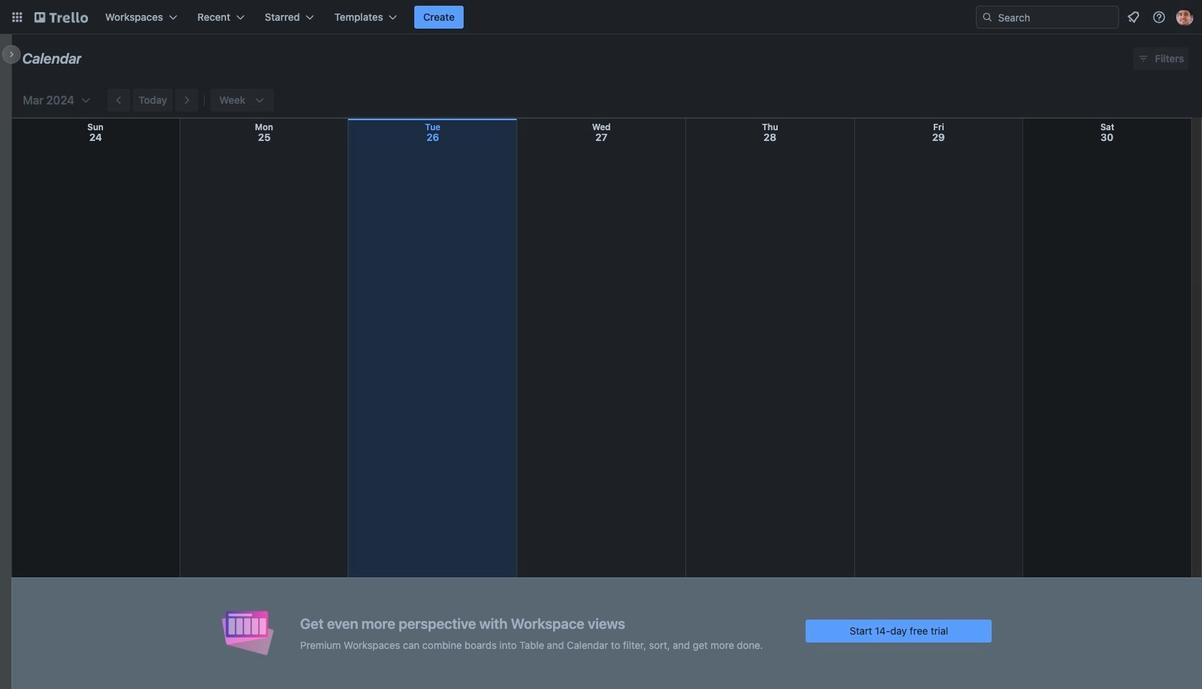 Task type: describe. For each thing, give the bounding box(es) containing it.
0 notifications image
[[1125, 9, 1142, 26]]

back to home image
[[34, 6, 88, 29]]

james peterson (jamespeterson93) image
[[1176, 9, 1193, 26]]

Search field
[[976, 6, 1119, 29]]



Task type: vqa. For each thing, say whether or not it's contained in the screenshot.
"in list doing"
no



Task type: locate. For each thing, give the bounding box(es) containing it.
None text field
[[22, 45, 82, 72]]

open information menu image
[[1152, 10, 1166, 24]]

primary element
[[0, 0, 1202, 34]]

search image
[[982, 11, 993, 23]]



